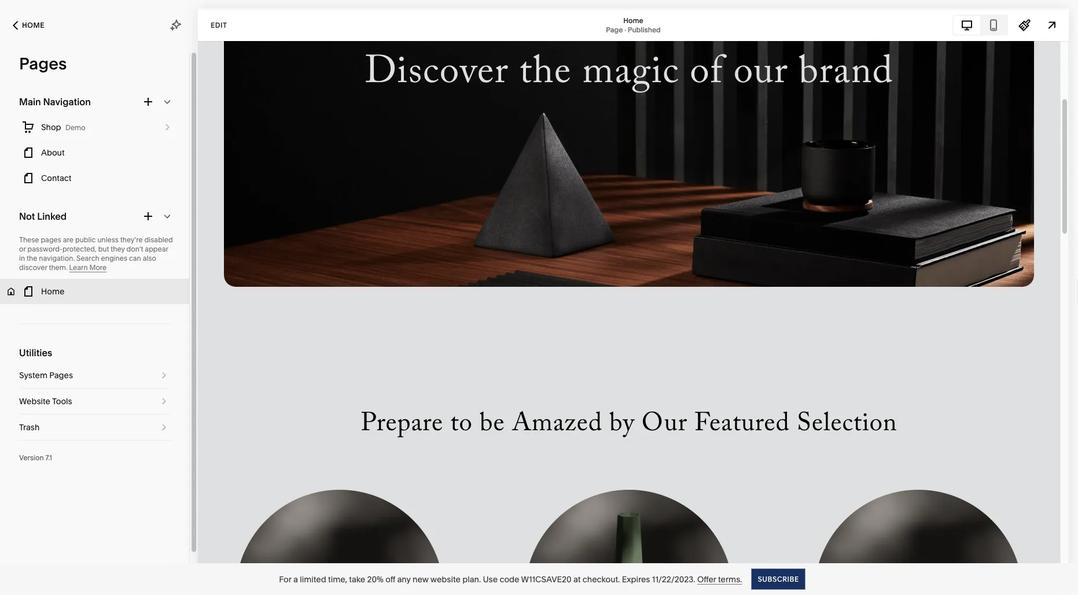 Task type: vqa. For each thing, say whether or not it's contained in the screenshot.
'Blog Preferences'
no



Task type: describe. For each thing, give the bounding box(es) containing it.
or
[[19, 245, 26, 254]]

at
[[574, 575, 581, 585]]

disabled
[[144, 236, 173, 244]]

page
[[606, 25, 623, 34]]

don't
[[126, 245, 143, 254]]

navigation
[[43, 96, 91, 107]]

published
[[628, 25, 661, 34]]

them.
[[49, 264, 68, 272]]

shop
[[41, 122, 61, 132]]

website
[[430, 575, 461, 585]]

0 vertical spatial pages
[[19, 54, 67, 74]]

these pages are public unless they're disabled or password-protected, but they don't appear in the navigation. search engines can also discover them.
[[19, 236, 173, 272]]

protected,
[[62, 245, 97, 254]]

system pages
[[19, 371, 73, 381]]

tools
[[52, 397, 72, 407]]

the
[[27, 254, 37, 263]]

utilities
[[19, 347, 52, 359]]

code
[[500, 575, 519, 585]]

offer
[[697, 575, 716, 585]]

for a limited time, take 20% off any new website plan. use code w11csave20 at checkout. expires 11/22/2023. offer terms.
[[279, 575, 742, 585]]

subscribe button
[[752, 569, 806, 590]]

a
[[293, 575, 298, 585]]

are
[[63, 236, 74, 244]]

not
[[19, 211, 35, 222]]

learn more
[[69, 264, 107, 272]]

main navigation
[[19, 96, 91, 107]]

time,
[[328, 575, 347, 585]]

in
[[19, 254, 25, 263]]

w11csave20
[[521, 575, 572, 585]]

learn more link
[[69, 264, 107, 273]]

11/22/2023.
[[652, 575, 695, 585]]

offer terms. link
[[697, 575, 742, 585]]

add a new page to the "not linked" navigation group image
[[142, 210, 155, 223]]

but
[[98, 245, 109, 254]]

edit
[[211, 21, 227, 29]]

website
[[19, 397, 50, 407]]

new
[[413, 575, 429, 585]]

·
[[625, 25, 626, 34]]

checkout.
[[583, 575, 620, 585]]

more
[[89, 264, 107, 272]]

1 home button from the top
[[0, 13, 57, 38]]

search
[[76, 254, 99, 263]]



Task type: locate. For each thing, give the bounding box(es) containing it.
these
[[19, 236, 39, 244]]

expires
[[622, 575, 650, 585]]

linked
[[37, 211, 67, 222]]

they're
[[120, 236, 143, 244]]

demo
[[65, 124, 85, 132]]

contact
[[41, 173, 71, 183]]

discover
[[19, 264, 47, 272]]

website tools
[[19, 397, 72, 407]]

pages
[[41, 236, 61, 244]]

public
[[75, 236, 96, 244]]

1 vertical spatial home button
[[0, 279, 189, 304]]

navigation.
[[39, 254, 75, 263]]

terms.
[[718, 575, 742, 585]]

system
[[19, 371, 47, 381]]

pages inside system pages "button"
[[49, 371, 73, 381]]

they
[[111, 245, 125, 254]]

for
[[279, 575, 291, 585]]

home page · published
[[606, 16, 661, 34]]

home
[[624, 16, 643, 25], [22, 21, 45, 30], [41, 287, 64, 297]]

can
[[129, 254, 141, 263]]

not linked
[[19, 211, 67, 222]]

home button
[[0, 13, 57, 38], [0, 279, 189, 304]]

1 vertical spatial pages
[[49, 371, 73, 381]]

version 7.1
[[19, 454, 52, 462]]

website tools button
[[19, 389, 170, 414]]

home inside home page · published
[[624, 16, 643, 25]]

use
[[483, 575, 498, 585]]

tab list
[[954, 16, 1007, 34]]

system pages button
[[19, 363, 170, 388]]

limited
[[300, 575, 326, 585]]

add a new page to the "main navigation" group image
[[142, 95, 155, 108]]

0 vertical spatial home button
[[0, 13, 57, 38]]

pages up tools
[[49, 371, 73, 381]]

contact button
[[0, 166, 189, 191]]

main
[[19, 96, 41, 107]]

version
[[19, 454, 44, 462]]

pages up main navigation
[[19, 54, 67, 74]]

shop demo
[[41, 122, 85, 132]]

pages
[[19, 54, 67, 74], [49, 371, 73, 381]]

trash button
[[19, 415, 170, 440]]

20%
[[367, 575, 384, 585]]

also
[[143, 254, 156, 263]]

trash
[[19, 423, 40, 433]]

password-
[[27, 245, 62, 254]]

subscribe
[[758, 575, 799, 584]]

any
[[397, 575, 411, 585]]

2 home button from the top
[[0, 279, 189, 304]]

7.1
[[45, 454, 52, 462]]

learn
[[69, 264, 88, 272]]

take
[[349, 575, 365, 585]]

engines
[[101, 254, 127, 263]]

plan.
[[463, 575, 481, 585]]

edit button
[[203, 14, 235, 36]]

appear
[[145, 245, 168, 254]]

off
[[386, 575, 395, 585]]

unless
[[97, 236, 119, 244]]

about button
[[0, 140, 189, 166]]

about
[[41, 148, 65, 158]]



